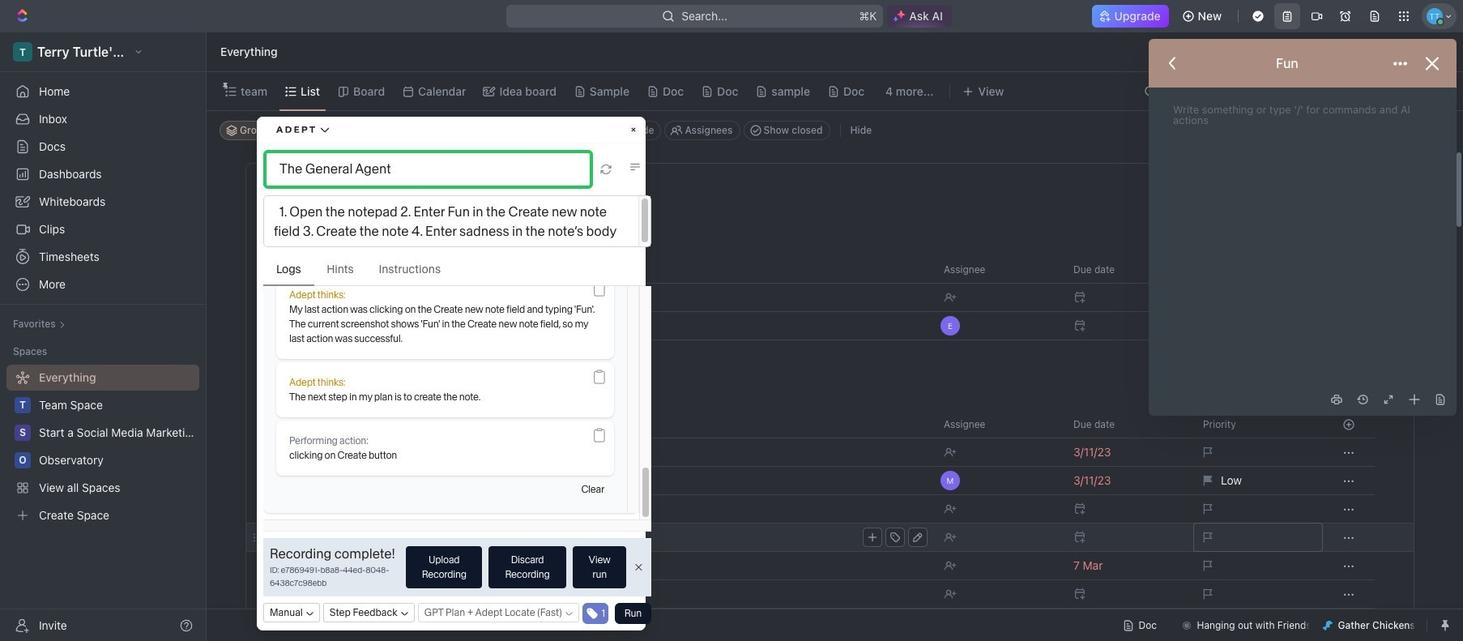 Task type: locate. For each thing, give the bounding box(es) containing it.
Search tasks... text field
[[1292, 118, 1454, 143]]

tree
[[6, 365, 199, 528]]

start a social media marketing agency, , element
[[15, 425, 31, 441]]

terry turtle's workspace, , element
[[13, 42, 32, 62]]



Task type: describe. For each thing, give the bounding box(es) containing it.
observatory, , element
[[15, 452, 31, 468]]

team space, , element
[[15, 397, 31, 413]]

sidebar navigation
[[0, 32, 210, 641]]

tree inside the sidebar navigation
[[6, 365, 199, 528]]

drumstick bite image
[[1324, 620, 1334, 630]]



Task type: vqa. For each thing, say whether or not it's contained in the screenshot.
tree within the sidebar navigation
yes



